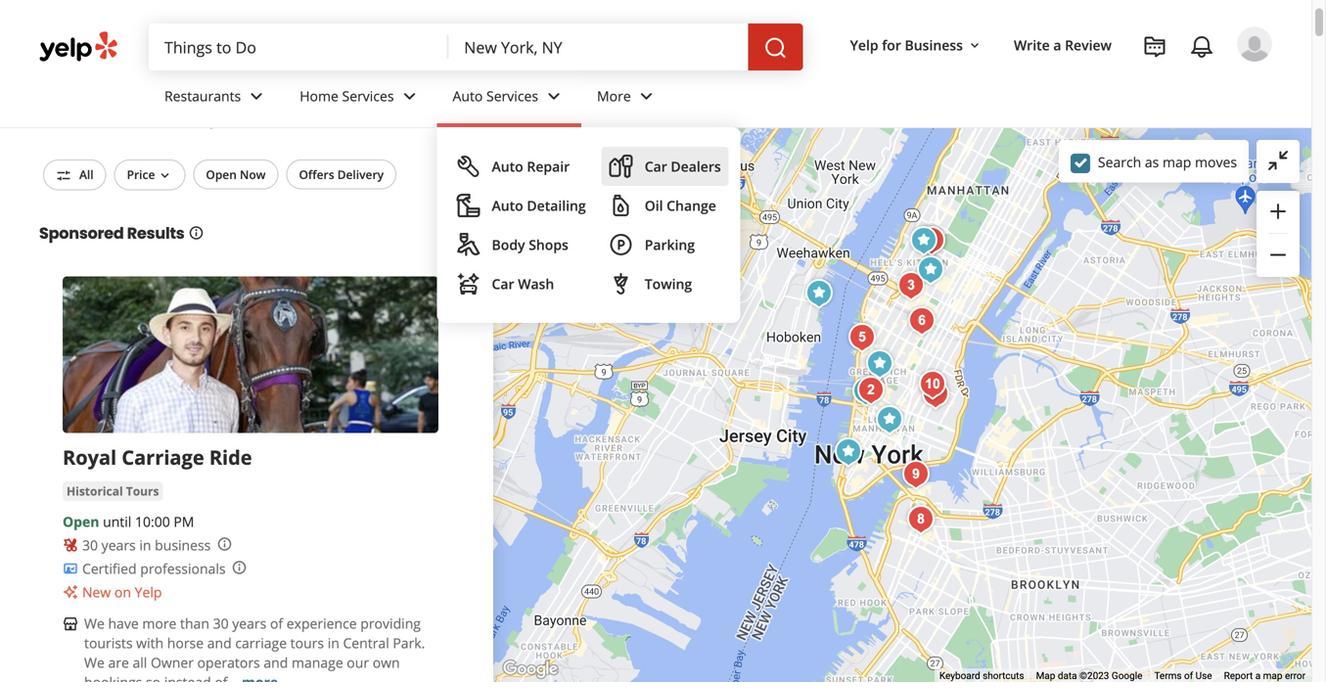 Task type: describe. For each thing, give the bounding box(es) containing it.
sort:
[[39, 112, 69, 131]]

16 new v2 image
[[63, 585, 78, 600]]

24 chevron down v2 image for auto services
[[542, 85, 566, 108]]

zoom in image
[[1267, 200, 1290, 223]]

own
[[373, 653, 400, 672]]

years inside we have more than 30 years of experience providing tourists with horse and carriage tours in central park. we are all owner operators and manage our own bookings so instead of…
[[232, 614, 267, 633]]

results
[[127, 222, 185, 244]]

historical tours
[[67, 483, 159, 499]]

bookings
[[84, 673, 142, 682]]

parking link
[[602, 225, 729, 264]]

horse
[[167, 634, 204, 652]]

24 auto repair v2 image
[[457, 155, 480, 178]]

professionals
[[140, 559, 226, 578]]

10:00
[[135, 512, 170, 531]]

collapse map image
[[1267, 149, 1290, 172]]

open for open now
[[206, 166, 237, 183]]

map
[[1036, 670, 1055, 682]]

keyboard shortcuts
[[939, 670, 1024, 682]]

creative little garden image
[[916, 375, 955, 414]]

shortcuts
[[983, 670, 1024, 682]]

business categories element
[[149, 70, 1272, 323]]

we have more than 30 years of experience providing tourists with horse and carriage tours in central park. we are all owner operators and manage our own bookings so instead of…
[[84, 614, 425, 682]]

services for auto services
[[486, 87, 538, 105]]

car for car wash
[[492, 275, 514, 293]]

16 chevron down v2 image for price
[[157, 168, 173, 183]]

recommended button
[[73, 112, 195, 131]]

16 chevron down v2 image for recommended
[[179, 114, 195, 130]]

16 certified professionals v2 image
[[63, 561, 78, 577]]

price button
[[114, 160, 185, 190]]

search image
[[764, 36, 788, 60]]

resilience paddle sports image
[[800, 274, 839, 313]]

24 chevron down v2 image for more
[[635, 85, 658, 108]]

until
[[103, 512, 131, 531]]

business
[[905, 36, 963, 54]]

24 parking v2 image
[[609, 233, 633, 256]]

16 chevron down v2 image for yelp for business
[[967, 38, 983, 54]]

filters group
[[39, 160, 400, 190]]

york,
[[39, 70, 99, 103]]

1 we from the top
[[84, 614, 105, 633]]

all
[[133, 653, 147, 672]]

all
[[79, 166, 94, 183]]

open now button
[[193, 160, 278, 189]]

museum of sex image
[[902, 301, 942, 341]]

kendall p. image
[[1237, 26, 1272, 62]]

top
[[39, 39, 83, 72]]

notifications image
[[1190, 35, 1214, 59]]

car wash
[[492, 275, 554, 293]]

foods of ny tours image
[[860, 345, 899, 384]]

review
[[1065, 36, 1112, 54]]

nyc tours image
[[870, 400, 909, 439]]

tours
[[126, 483, 159, 499]]

oil change
[[645, 196, 716, 215]]

none field find
[[164, 36, 433, 58]]

nyc fire museum image
[[847, 372, 886, 411]]

things
[[171, 39, 250, 72]]

auto detailing
[[492, 196, 586, 215]]

24 chevron down v2 image for home services
[[398, 85, 421, 108]]

new on yelp
[[82, 583, 162, 601]]

0 horizontal spatial years
[[101, 536, 136, 554]]

with
[[136, 634, 164, 652]]

©2023
[[1080, 670, 1109, 682]]

mac's central park tours image
[[904, 221, 944, 260]]

more
[[142, 614, 177, 633]]

auto for auto repair
[[492, 157, 523, 176]]

24 body shop v2 image
[[457, 233, 480, 256]]

auto for auto detailing
[[492, 196, 523, 215]]

sunken harbor club image
[[901, 500, 941, 539]]

sponsored results
[[39, 222, 185, 244]]

google image
[[498, 657, 563, 682]]

operators
[[197, 653, 260, 672]]

carriage
[[122, 444, 204, 471]]

write a review link
[[1006, 27, 1120, 63]]

0 vertical spatial 16 info v2 image
[[203, 114, 219, 130]]

search
[[1098, 152, 1141, 171]]

of…
[[215, 673, 238, 682]]

projects image
[[1143, 35, 1167, 59]]

car dealers
[[645, 157, 721, 176]]

offers delivery button
[[286, 160, 396, 189]]

0 vertical spatial and
[[207, 634, 232, 652]]

historical tours button
[[63, 481, 163, 501]]

pm
[[174, 512, 194, 531]]

auto services
[[453, 87, 538, 105]]

business
[[155, 536, 211, 554]]

top 10 best things to do near new york, new york
[[39, 39, 431, 103]]

towing link
[[602, 264, 729, 303]]

all button
[[43, 160, 106, 190]]

body shops
[[492, 235, 569, 254]]

keyboard shortcuts button
[[939, 669, 1024, 682]]

30 years in business
[[82, 536, 211, 554]]

home services
[[300, 87, 394, 105]]

detailing
[[527, 196, 586, 215]]

park.
[[393, 634, 425, 652]]

10
[[87, 39, 111, 72]]

car dealers link
[[602, 147, 729, 186]]

map for error
[[1263, 670, 1283, 682]]

new right near
[[380, 39, 431, 72]]

historical
[[67, 483, 123, 499]]

the high line image
[[843, 318, 882, 357]]

are
[[108, 653, 129, 672]]

a for write
[[1053, 36, 1061, 54]]

restaurants link
[[149, 70, 284, 127]]

color factory image
[[852, 371, 891, 410]]

instead
[[164, 673, 211, 682]]

24 chevron down v2 image for restaurants
[[245, 85, 268, 108]]

24 auto detailing v2 image
[[457, 194, 480, 217]]

none field 'near'
[[464, 36, 733, 58]]

map data ©2023 google
[[1036, 670, 1143, 682]]

royal
[[63, 444, 117, 471]]

do
[[283, 39, 314, 72]]

auto repair link
[[449, 147, 594, 186]]

tourists
[[84, 634, 133, 652]]

central
[[343, 634, 389, 652]]

delivery
[[337, 166, 384, 183]]

ride
[[209, 444, 252, 471]]

menu inside business categories element
[[437, 127, 741, 323]]



Task type: vqa. For each thing, say whether or not it's contained in the screenshot.
right the "map"
yes



Task type: locate. For each thing, give the bounding box(es) containing it.
years up carriage
[[232, 614, 267, 633]]

yelp for business button
[[842, 27, 990, 63]]

car right 24 car dealer v2 image
[[645, 157, 667, 176]]

price
[[127, 166, 155, 183]]

in inside we have more than 30 years of experience providing tourists with horse and carriage tours in central park. we are all owner operators and manage our own bookings so instead of…
[[328, 634, 339, 652]]

2 24 chevron down v2 image from the left
[[542, 85, 566, 108]]

more link
[[581, 70, 674, 127]]

info icon image
[[217, 536, 232, 552], [217, 536, 232, 552], [232, 560, 247, 576], [232, 560, 247, 576]]

body
[[492, 235, 525, 254]]

services down near
[[342, 87, 394, 105]]

1 vertical spatial map
[[1263, 670, 1283, 682]]

1 vertical spatial of
[[1184, 670, 1193, 682]]

we up "bookings"
[[84, 653, 105, 672]]

report a map error link
[[1224, 670, 1306, 682]]

historical tours link
[[63, 481, 163, 501]]

to
[[255, 39, 278, 72]]

auto repair
[[492, 157, 570, 176]]

years down until
[[101, 536, 136, 554]]

30
[[82, 536, 98, 554], [213, 614, 229, 633]]

1 services from the left
[[342, 87, 394, 105]]

0 vertical spatial car
[[645, 157, 667, 176]]

24 chevron down v2 image down to
[[245, 85, 268, 108]]

yelp down certified professionals
[[135, 583, 162, 601]]

open for open until 10:00 pm
[[63, 512, 99, 531]]

error
[[1285, 670, 1306, 682]]

24 towing v2 image
[[609, 272, 633, 296]]

experience
[[287, 614, 357, 633]]

0 horizontal spatial of
[[270, 614, 283, 633]]

Near text field
[[464, 36, 733, 58]]

more
[[597, 87, 631, 105]]

yelp
[[850, 36, 879, 54], [135, 583, 162, 601]]

0 horizontal spatial services
[[342, 87, 394, 105]]

24 chevron down v2 image right auto services
[[542, 85, 566, 108]]

a for report
[[1256, 670, 1261, 682]]

open left now
[[206, 166, 237, 183]]

1 horizontal spatial a
[[1256, 670, 1261, 682]]

terms of use link
[[1154, 670, 1212, 682]]

offers
[[299, 166, 334, 183]]

open inside button
[[206, 166, 237, 183]]

we right "16 bizhouse v2" image
[[84, 614, 105, 633]]

data
[[1058, 670, 1077, 682]]

1 vertical spatial a
[[1256, 670, 1261, 682]]

moves
[[1195, 152, 1237, 171]]

best
[[115, 39, 166, 72]]

1 vertical spatial 30
[[213, 614, 229, 633]]

24 car wash v2 image
[[457, 272, 480, 296]]

16 chevron down v2 image
[[967, 38, 983, 54], [179, 114, 195, 130], [157, 168, 173, 183]]

report a map error
[[1224, 670, 1306, 682]]

group
[[1257, 191, 1300, 277]]

menu containing auto repair
[[437, 127, 741, 323]]

services for home services
[[342, 87, 394, 105]]

menu
[[437, 127, 741, 323]]

1 vertical spatial years
[[232, 614, 267, 633]]

24 chevron down v2 image inside auto services link
[[542, 85, 566, 108]]

change
[[667, 196, 716, 215]]

24 chevron down v2 image right home services at the top of page
[[398, 85, 421, 108]]

0 vertical spatial auto
[[453, 87, 483, 105]]

in down 10:00
[[139, 536, 151, 554]]

0 horizontal spatial open
[[63, 512, 99, 531]]

1 horizontal spatial open
[[206, 166, 237, 183]]

auto services link
[[437, 70, 581, 127]]

16 chevron down v2 image right price
[[157, 168, 173, 183]]

0 vertical spatial of
[[270, 614, 283, 633]]

york
[[160, 70, 213, 103]]

1 horizontal spatial services
[[486, 87, 538, 105]]

1 vertical spatial auto
[[492, 157, 523, 176]]

1 horizontal spatial and
[[264, 653, 288, 672]]

0 horizontal spatial 24 chevron down v2 image
[[398, 85, 421, 108]]

new
[[380, 39, 431, 72], [104, 70, 155, 103], [82, 583, 111, 601]]

have
[[108, 614, 139, 633]]

0 horizontal spatial none field
[[164, 36, 433, 58]]

new right 16 new v2 icon
[[82, 583, 111, 601]]

2 vertical spatial 16 chevron down v2 image
[[157, 168, 173, 183]]

1 vertical spatial car
[[492, 275, 514, 293]]

1 horizontal spatial 16 chevron down v2 image
[[179, 114, 195, 130]]

0 vertical spatial 16 chevron down v2 image
[[967, 38, 983, 54]]

0 vertical spatial years
[[101, 536, 136, 554]]

report
[[1224, 670, 1253, 682]]

1 vertical spatial 16 chevron down v2 image
[[179, 114, 195, 130]]

home services link
[[284, 70, 437, 127]]

home
[[300, 87, 339, 105]]

wash
[[518, 275, 554, 293]]

of inside we have more than 30 years of experience providing tourists with horse and carriage tours in central park. we are all owner operators and manage our own bookings so instead of…
[[270, 614, 283, 633]]

16 info v2 image right results
[[188, 225, 204, 241]]

zoom out image
[[1267, 243, 1290, 267]]

2 vertical spatial auto
[[492, 196, 523, 215]]

in
[[139, 536, 151, 554], [328, 634, 339, 652]]

1 horizontal spatial map
[[1263, 670, 1283, 682]]

24 car dealer v2 image
[[609, 155, 633, 178]]

1 vertical spatial 16 info v2 image
[[188, 225, 204, 241]]

1 vertical spatial open
[[63, 512, 99, 531]]

now
[[240, 166, 266, 183]]

body shops link
[[449, 225, 594, 264]]

1 none field from the left
[[164, 36, 433, 58]]

a right report
[[1256, 670, 1261, 682]]

0 vertical spatial open
[[206, 166, 237, 183]]

2 horizontal spatial 16 chevron down v2 image
[[967, 38, 983, 54]]

car
[[645, 157, 667, 176], [492, 275, 514, 293]]

dumbo image
[[897, 455, 936, 494]]

search as map moves
[[1098, 152, 1237, 171]]

royal carriage ride link
[[63, 444, 252, 471]]

16 bizhouse v2 image
[[63, 616, 78, 632]]

near
[[319, 39, 375, 72]]

0 horizontal spatial 16 chevron down v2 image
[[157, 168, 173, 183]]

a
[[1053, 36, 1061, 54], [1256, 670, 1261, 682]]

providing
[[360, 614, 421, 633]]

0 horizontal spatial in
[[139, 536, 151, 554]]

yelp left "for"
[[850, 36, 879, 54]]

a inside write a review link
[[1053, 36, 1061, 54]]

map right as at the right of the page
[[1163, 152, 1192, 171]]

please don't tell image
[[913, 365, 952, 404]]

0 vertical spatial map
[[1163, 152, 1192, 171]]

1 vertical spatial we
[[84, 653, 105, 672]]

0 horizontal spatial a
[[1053, 36, 1061, 54]]

24 chevron down v2 image
[[398, 85, 421, 108], [542, 85, 566, 108]]

terms
[[1154, 670, 1182, 682]]

1 horizontal spatial of
[[1184, 670, 1193, 682]]

manage
[[292, 653, 343, 672]]

1 horizontal spatial none field
[[464, 36, 733, 58]]

1 horizontal spatial 30
[[213, 614, 229, 633]]

0 vertical spatial we
[[84, 614, 105, 633]]

1 horizontal spatial in
[[328, 634, 339, 652]]

None search field
[[149, 23, 807, 70]]

on
[[114, 583, 131, 601]]

0 vertical spatial 30
[[82, 536, 98, 554]]

auto right 24 auto repair v2 icon
[[492, 157, 523, 176]]

restaurants
[[164, 87, 241, 105]]

2 services from the left
[[486, 87, 538, 105]]

for
[[882, 36, 901, 54]]

1 horizontal spatial 24 chevron down v2 image
[[635, 85, 658, 108]]

royal carriage ride
[[63, 444, 252, 471]]

car for car dealers
[[645, 157, 667, 176]]

recommended
[[73, 112, 175, 131]]

auto detailing link
[[449, 186, 594, 225]]

auto up 24 auto repair v2 icon
[[453, 87, 483, 105]]

1 24 chevron down v2 image from the left
[[398, 85, 421, 108]]

0 vertical spatial in
[[139, 536, 151, 554]]

user actions element
[[834, 24, 1300, 145]]

certified professionals
[[82, 559, 226, 578]]

1 vertical spatial in
[[328, 634, 339, 652]]

of
[[270, 614, 283, 633], [1184, 670, 1193, 682]]

0 horizontal spatial 30
[[82, 536, 98, 554]]

24 chevron down v2 image
[[245, 85, 268, 108], [635, 85, 658, 108]]

16 filter v2 image
[[56, 168, 71, 183]]

map left 'error'
[[1263, 670, 1283, 682]]

open now
[[206, 166, 266, 183]]

16 chevron down v2 image right business
[[967, 38, 983, 54]]

oil change link
[[602, 186, 729, 225]]

new up 'recommended' dropdown button
[[104, 70, 155, 103]]

museum of broadway image
[[911, 251, 950, 290]]

1 horizontal spatial yelp
[[850, 36, 879, 54]]

a right write
[[1053, 36, 1061, 54]]

0 horizontal spatial and
[[207, 634, 232, 652]]

16 chevron down v2 image down restaurants
[[179, 114, 195, 130]]

1 vertical spatial yelp
[[135, 583, 162, 601]]

1 horizontal spatial years
[[232, 614, 267, 633]]

in down experience
[[328, 634, 339, 652]]

30 right "than"
[[213, 614, 229, 633]]

shops
[[529, 235, 569, 254]]

of left use
[[1184, 670, 1193, 682]]

google
[[1112, 670, 1143, 682]]

car left wash
[[492, 275, 514, 293]]

yelp inside button
[[850, 36, 879, 54]]

0 vertical spatial yelp
[[850, 36, 879, 54]]

16 chevron down v2 image inside 'recommended' dropdown button
[[179, 114, 195, 130]]

services up "auto repair" link
[[486, 87, 538, 105]]

0 horizontal spatial car
[[492, 275, 514, 293]]

game of 1000 boxes image
[[892, 266, 931, 305]]

24 chevron down v2 image inside restaurants link
[[245, 85, 268, 108]]

16 info v2 image down restaurants
[[203, 114, 219, 130]]

oil
[[645, 196, 663, 215]]

24 oil change v2 image
[[609, 194, 633, 217]]

certified
[[82, 559, 137, 578]]

sponsored
[[39, 222, 124, 244]]

30 right 16 years in business v2 icon
[[82, 536, 98, 554]]

2 none field from the left
[[464, 36, 733, 58]]

24 chevron down v2 image inside "home services" link
[[398, 85, 421, 108]]

1 horizontal spatial 24 chevron down v2 image
[[542, 85, 566, 108]]

16 info v2 image
[[203, 114, 219, 130], [188, 225, 204, 241]]

and up operators
[[207, 634, 232, 652]]

years
[[101, 536, 136, 554], [232, 614, 267, 633]]

map region
[[374, 0, 1326, 682]]

0 vertical spatial a
[[1053, 36, 1061, 54]]

late tour crime image
[[829, 433, 868, 472]]

16 chevron down v2 image inside yelp for business button
[[967, 38, 983, 54]]

write a review
[[1014, 36, 1112, 54]]

spyscape image
[[912, 221, 951, 260], [912, 221, 951, 260]]

our
[[347, 653, 369, 672]]

0 horizontal spatial yelp
[[135, 583, 162, 601]]

2 24 chevron down v2 image from the left
[[635, 85, 658, 108]]

tours
[[290, 634, 324, 652]]

1 horizontal spatial car
[[645, 157, 667, 176]]

car wash link
[[449, 264, 594, 303]]

0 horizontal spatial 24 chevron down v2 image
[[245, 85, 268, 108]]

None field
[[164, 36, 433, 58], [464, 36, 733, 58]]

and
[[207, 634, 232, 652], [264, 653, 288, 672]]

offers delivery
[[299, 166, 384, 183]]

so
[[146, 673, 161, 682]]

16 chevron down v2 image inside price dropdown button
[[157, 168, 173, 183]]

24 chevron down v2 image right more
[[635, 85, 658, 108]]

1 24 chevron down v2 image from the left
[[245, 85, 268, 108]]

2 we from the top
[[84, 653, 105, 672]]

open up 16 years in business v2 icon
[[63, 512, 99, 531]]

of up carriage
[[270, 614, 283, 633]]

1 vertical spatial and
[[264, 653, 288, 672]]

Find text field
[[164, 36, 433, 58]]

auto for auto services
[[453, 87, 483, 105]]

30 inside we have more than 30 years of experience providing tourists with horse and carriage tours in central park. we are all owner operators and manage our own bookings so instead of…
[[213, 614, 229, 633]]

16 years in business v2 image
[[63, 538, 78, 553]]

auto up body
[[492, 196, 523, 215]]

and down carriage
[[264, 653, 288, 672]]

map for moves
[[1163, 152, 1192, 171]]

towing
[[645, 275, 692, 293]]

than
[[180, 614, 209, 633]]

map
[[1163, 152, 1192, 171], [1263, 670, 1283, 682]]

24 chevron down v2 image inside "more" link
[[635, 85, 658, 108]]

0 horizontal spatial map
[[1163, 152, 1192, 171]]

owner
[[151, 653, 194, 672]]



